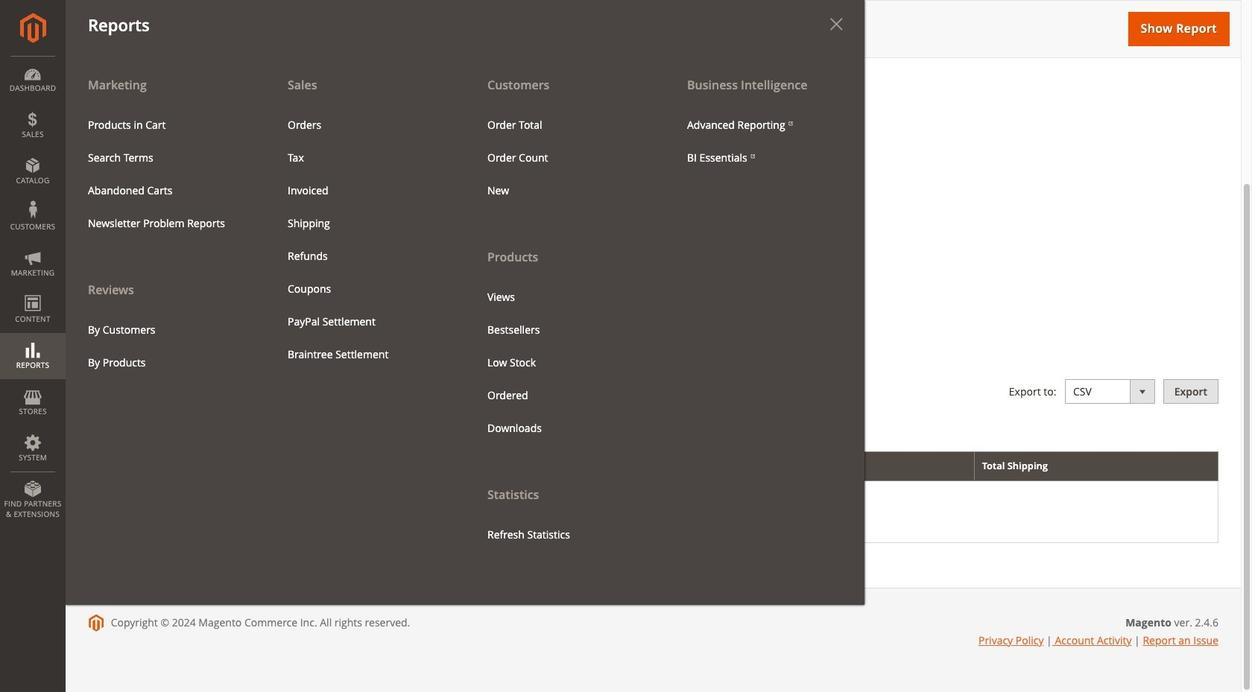Task type: locate. For each thing, give the bounding box(es) containing it.
menu bar
[[0, 0, 865, 605]]

None text field
[[376, 219, 488, 244]]

menu
[[66, 69, 865, 605], [66, 69, 265, 379], [465, 69, 665, 551], [77, 109, 254, 240], [277, 109, 454, 371], [476, 109, 654, 207], [676, 109, 853, 174], [476, 281, 654, 445], [77, 313, 254, 379]]

None text field
[[376, 172, 488, 197]]

magento admin panel image
[[20, 13, 46, 43]]



